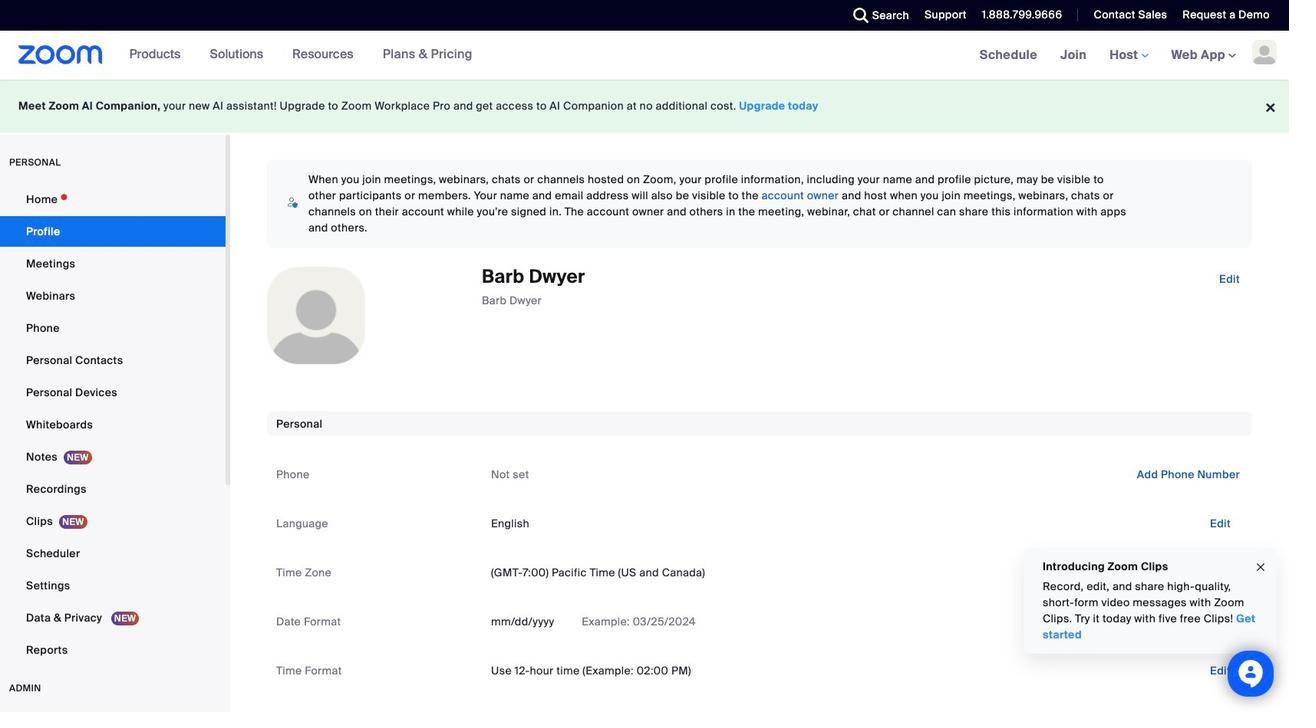 Task type: vqa. For each thing, say whether or not it's contained in the screenshot.
product information Navigation
yes



Task type: describe. For each thing, give the bounding box(es) containing it.
personal menu menu
[[0, 184, 226, 668]]

zoom logo image
[[18, 45, 103, 64]]

product information navigation
[[118, 31, 484, 80]]

profile picture image
[[1252, 40, 1277, 64]]



Task type: locate. For each thing, give the bounding box(es) containing it.
meetings navigation
[[968, 31, 1289, 81]]

footer
[[0, 80, 1289, 133]]

edit user photo image
[[304, 309, 328, 323]]

banner
[[0, 31, 1289, 81]]

close image
[[1255, 559, 1267, 577]]

user photo image
[[268, 268, 364, 364]]



